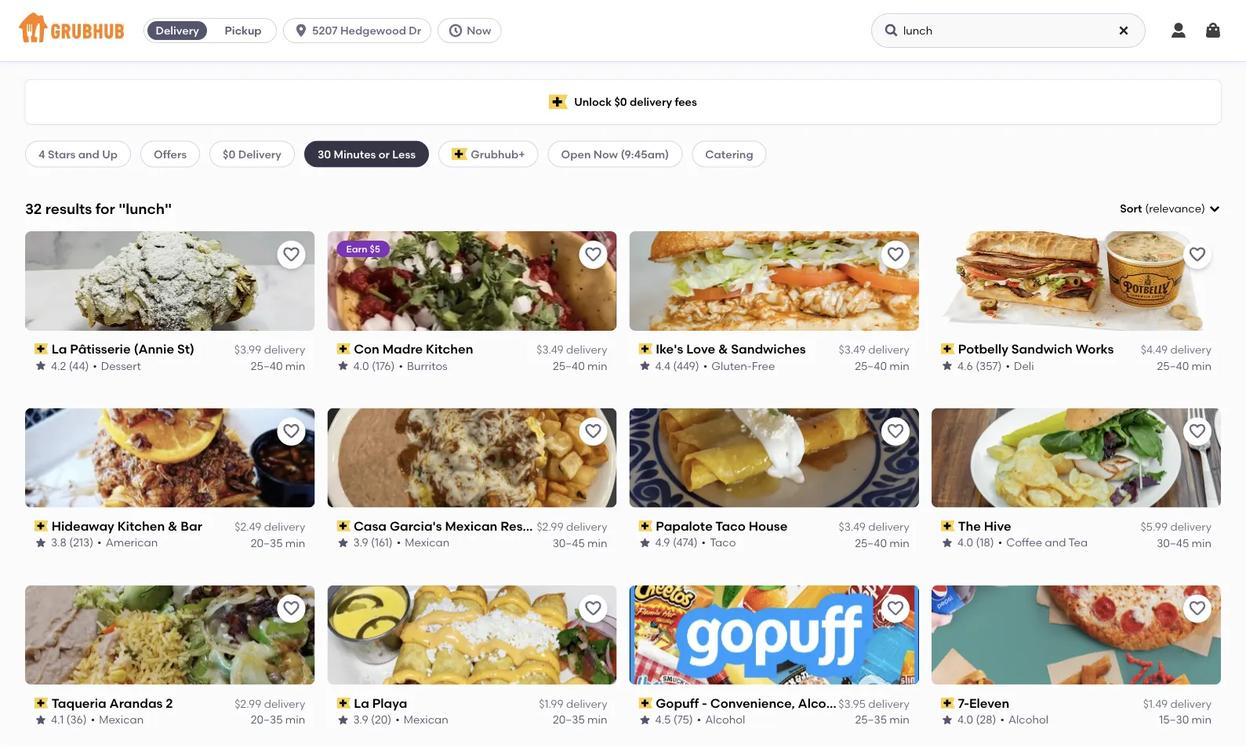 Task type: vqa. For each thing, say whether or not it's contained in the screenshot.


Task type: describe. For each thing, give the bounding box(es) containing it.
star icon image for potbelly sandwich works
[[941, 360, 954, 372]]

$4.49 delivery
[[1141, 343, 1212, 357]]

unlock
[[574, 95, 612, 109]]

grubhub plus flag logo image for grubhub+
[[452, 148, 468, 160]]

min for gopuff - convenience, alcohol, & more
[[890, 713, 910, 727]]

3.9 (20)
[[353, 713, 391, 727]]

save this restaurant button for casa garcia's mexican restaurant
[[579, 418, 607, 446]]

save this restaurant image for convenience,
[[886, 600, 905, 618]]

Search for food, convenience, alcohol... search field
[[871, 13, 1146, 48]]

min for con madre kitchen
[[588, 359, 607, 372]]

(449)
[[673, 359, 699, 372]]

taqueria arandas 2 logo image
[[25, 586, 315, 685]]

save this restaurant image for la pâtisserie (annie st)
[[282, 245, 301, 264]]

2
[[166, 696, 173, 711]]

convenience,
[[710, 696, 795, 711]]

offers
[[154, 147, 187, 161]]

• for arandas
[[91, 713, 95, 727]]

burritos
[[407, 359, 447, 372]]

garcia's
[[390, 519, 442, 534]]

4.0 (18)
[[957, 536, 994, 550]]

works
[[1076, 341, 1114, 357]]

25–40 min for potbelly sandwich works
[[1157, 359, 1212, 372]]

svg image inside field
[[1209, 203, 1221, 215]]

20–35 min for &
[[251, 536, 305, 550]]

4 stars and up
[[38, 147, 118, 161]]

la pâtisserie (annie st) logo image
[[25, 231, 315, 331]]

(161)
[[371, 536, 393, 550]]

$5.99
[[1141, 520, 1168, 534]]

save this restaurant image for ike's love & sandwiches
[[886, 245, 905, 264]]

3.8 (213)
[[51, 536, 93, 550]]

(44)
[[69, 359, 89, 372]]

mexican for la playa
[[404, 713, 448, 727]]

(annie
[[134, 341, 174, 357]]

sandwiches
[[731, 341, 806, 357]]

(176)
[[372, 359, 395, 372]]

grubhub plus flag logo image for unlock $0 delivery fees
[[549, 95, 568, 109]]

delivery for gopuff - convenience, alcohol, & more
[[868, 698, 910, 711]]

30
[[318, 147, 331, 161]]

(9:45am)
[[621, 147, 669, 161]]

hive
[[984, 519, 1011, 534]]

$3.95 delivery
[[839, 698, 910, 711]]

and for tea
[[1045, 536, 1066, 550]]

tea
[[1069, 536, 1088, 550]]

• taco
[[702, 536, 736, 550]]

20–35 min for 2
[[251, 713, 305, 727]]

7-
[[958, 696, 969, 711]]

$2.99 for taqueria arandas 2
[[235, 698, 261, 711]]

open now (9:45am)
[[561, 147, 669, 161]]

(474)
[[673, 536, 698, 550]]

min for la pâtisserie (annie st)
[[285, 359, 305, 372]]

4.9
[[655, 536, 670, 550]]

• for hive
[[998, 536, 1002, 550]]

svg image inside now button
[[448, 23, 464, 38]]

30–45 min for the hive
[[1157, 536, 1212, 550]]

hideaway kitchen & bar
[[52, 519, 202, 534]]

ike's love & sandwiches
[[656, 341, 806, 357]]

pickup button
[[210, 18, 276, 43]]

subscription pass image for 7-eleven
[[941, 698, 955, 709]]

save this restaurant image for hideaway kitchen & bar
[[282, 422, 301, 441]]

• coffee and tea
[[998, 536, 1088, 550]]

• gluten-free
[[703, 359, 775, 372]]

pâtisserie
[[70, 341, 131, 357]]

• burritos
[[399, 359, 447, 372]]

delivery for casa garcia's mexican restaurant
[[566, 520, 607, 534]]

min for casa garcia's mexican restaurant
[[588, 536, 607, 550]]

delivery for 7-eleven
[[1171, 698, 1212, 711]]

star icon image for con madre kitchen
[[337, 360, 349, 372]]

star icon image for hideaway kitchen & bar
[[35, 537, 47, 549]]

love
[[686, 341, 715, 357]]

fees
[[675, 95, 697, 109]]

• for playa
[[395, 713, 400, 727]]

subscription pass image for la pâtisserie (annie st)
[[35, 344, 48, 355]]

(28)
[[976, 713, 996, 727]]

hideaway
[[52, 519, 114, 534]]

delivery for ike's love & sandwiches
[[868, 343, 910, 357]]

subscription pass image for taqueria arandas 2
[[35, 698, 48, 709]]

now button
[[438, 18, 508, 43]]

• for kitchen
[[97, 536, 102, 550]]

delivery for the hive
[[1171, 520, 1212, 534]]

$3.99 delivery
[[234, 343, 305, 357]]

min for ike's love & sandwiches
[[890, 359, 910, 372]]

subscription pass image for casa garcia's mexican restaurant
[[337, 521, 351, 532]]

$1.49
[[1143, 698, 1168, 711]]

coffee
[[1006, 536, 1042, 550]]

• for -
[[697, 713, 701, 727]]

30 minutes or less
[[318, 147, 416, 161]]

32
[[25, 200, 42, 217]]

now inside button
[[467, 24, 491, 37]]

$2.99 delivery for casa garcia's mexican restaurant
[[537, 520, 607, 534]]

• dessert
[[93, 359, 141, 372]]

mexican for taqueria arandas 2
[[99, 713, 144, 727]]

4.2
[[51, 359, 66, 372]]

taco for •
[[710, 536, 736, 550]]

star icon image for gopuff - convenience, alcohol, & more
[[639, 714, 651, 727]]

star icon image for la playa
[[337, 714, 349, 727]]

st)
[[177, 341, 195, 357]]

hideaway kitchen & bar logo image
[[25, 408, 315, 508]]

$1.49 delivery
[[1143, 698, 1212, 711]]

taco for papalote
[[716, 519, 746, 534]]

casa garcia's mexican restaurant logo image
[[327, 408, 617, 508]]

papalote
[[656, 519, 713, 534]]

subscription pass image for hideaway kitchen & bar
[[35, 521, 48, 532]]

(
[[1145, 202, 1149, 215]]

con madre kitchen logo image
[[327, 231, 617, 331]]

save this restaurant button for papalote taco house
[[881, 418, 910, 446]]

star icon image for the hive
[[941, 537, 954, 549]]

• mexican for arandas
[[91, 713, 144, 727]]

save this restaurant image for works
[[1188, 245, 1207, 264]]

25–35 min
[[855, 713, 910, 727]]

• mexican for playa
[[395, 713, 448, 727]]

7-eleven
[[958, 696, 1009, 711]]

$2.49 delivery
[[235, 520, 305, 534]]

alcohol for eleven
[[1008, 713, 1048, 727]]

delivery for potbelly sandwich works
[[1171, 343, 1212, 357]]

$5.99 delivery
[[1141, 520, 1212, 534]]

the hive
[[958, 519, 1011, 534]]

potbelly sandwich works logo image
[[932, 231, 1221, 331]]

$5
[[370, 243, 380, 254]]

papalote taco house
[[656, 519, 788, 534]]

4.5 (75)
[[655, 713, 693, 727]]

and for up
[[78, 147, 99, 161]]

• american
[[97, 536, 158, 550]]

• for garcia's
[[397, 536, 401, 550]]

madre
[[382, 341, 423, 357]]

delivery for la playa
[[566, 698, 607, 711]]

min for hideaway kitchen & bar
[[285, 536, 305, 550]]

casa
[[354, 519, 387, 534]]

results
[[45, 200, 92, 217]]

la for la pâtisserie (annie st)
[[52, 341, 67, 357]]

(75)
[[674, 713, 693, 727]]

5207 hedgewood dr
[[312, 24, 421, 37]]

the
[[958, 519, 981, 534]]

$1.99 delivery
[[539, 698, 607, 711]]

save this restaurant image for taqueria arandas 2
[[282, 600, 301, 618]]

4.9 (474)
[[655, 536, 698, 550]]

• for sandwich
[[1006, 359, 1010, 372]]

1 horizontal spatial now
[[594, 147, 618, 161]]

min for la playa
[[588, 713, 607, 727]]

4.1 (36)
[[51, 713, 87, 727]]

4.0 for the
[[957, 536, 973, 550]]

save this restaurant image for the hive
[[1188, 422, 1207, 441]]

& for sandwiches
[[718, 341, 728, 357]]

star icon image for taqueria arandas 2
[[35, 714, 47, 727]]

(36)
[[66, 713, 87, 727]]

earn $5
[[346, 243, 380, 254]]

15–30 min
[[1159, 713, 1212, 727]]

25–40 for la pâtisserie (annie st)
[[251, 359, 283, 372]]

taqueria
[[52, 696, 106, 711]]

$3.49 delivery for con madre kitchen
[[537, 343, 607, 357]]



Task type: locate. For each thing, give the bounding box(es) containing it.
delivery for la pâtisserie (annie st)
[[264, 343, 305, 357]]

• alcohol down - on the right of the page
[[697, 713, 745, 727]]

1 horizontal spatial alcohol
[[1008, 713, 1048, 727]]

3.9 for la playa
[[353, 713, 368, 727]]

save this restaurant image for 7-eleven
[[1188, 600, 1207, 618]]

0 horizontal spatial grubhub plus flag logo image
[[452, 148, 468, 160]]

save this restaurant image
[[282, 245, 301, 264], [886, 245, 905, 264], [282, 422, 301, 441], [584, 422, 603, 441], [1188, 422, 1207, 441], [282, 600, 301, 618], [1188, 600, 1207, 618]]

0 vertical spatial delivery
[[156, 24, 199, 37]]

mexican for casa garcia's mexican restaurant
[[405, 536, 449, 550]]

30–45
[[553, 536, 585, 550], [1157, 536, 1189, 550]]

min for taqueria arandas 2
[[285, 713, 305, 727]]

the hive logo image
[[932, 408, 1221, 508]]

la playa logo image
[[327, 586, 617, 685]]

0 vertical spatial now
[[467, 24, 491, 37]]

min for papalote taco house
[[890, 536, 910, 550]]

4.0 (28)
[[957, 713, 996, 727]]

$3.95
[[839, 698, 866, 711]]

$2.49
[[235, 520, 261, 534]]

• right (36)
[[91, 713, 95, 727]]

min down $1.99 delivery
[[588, 713, 607, 727]]

grubhub plus flag logo image left grubhub+
[[452, 148, 468, 160]]

$0 right the unlock
[[614, 95, 627, 109]]

$3.49 for ike's love & sandwiches
[[839, 343, 866, 357]]

subscription pass image left taqueria
[[35, 698, 48, 709]]

min down more
[[890, 713, 910, 727]]

25–40 for papalote taco house
[[855, 536, 887, 550]]

0 horizontal spatial $2.99
[[235, 698, 261, 711]]

less
[[392, 147, 416, 161]]

& left bar
[[168, 519, 178, 534]]

• right (18)
[[998, 536, 1002, 550]]

subscription pass image for potbelly sandwich works
[[941, 344, 955, 355]]

1 vertical spatial taco
[[710, 536, 736, 550]]

alcohol
[[705, 713, 745, 727], [1008, 713, 1048, 727]]

3.9 for casa garcia's mexican restaurant
[[353, 536, 368, 550]]

min left 4.0 (18)
[[890, 536, 910, 550]]

& up the gluten-
[[718, 341, 728, 357]]

0 vertical spatial $2.99
[[537, 520, 564, 534]]

min for 7-eleven
[[1192, 713, 1212, 727]]

3.8
[[51, 536, 67, 550]]

• mexican down playa
[[395, 713, 448, 727]]

• right (474)
[[702, 536, 706, 550]]

25–40 min for con madre kitchen
[[553, 359, 607, 372]]

minutes
[[334, 147, 376, 161]]

potbelly
[[958, 341, 1008, 357]]

star icon image left 4.0 (28)
[[941, 714, 954, 727]]

save this restaurant image for house
[[886, 422, 905, 441]]

save this restaurant button for ike's love & sandwiches
[[881, 241, 910, 269]]

1 vertical spatial 4.0
[[957, 536, 973, 550]]

25–40 min for la pâtisserie (annie st)
[[251, 359, 305, 372]]

5207 hedgewood dr button
[[283, 18, 438, 43]]

svg image
[[1169, 21, 1188, 40], [1204, 21, 1223, 40], [448, 23, 464, 38], [884, 23, 900, 38], [1209, 203, 1221, 215]]

4.0 down 7-
[[957, 713, 973, 727]]

0 horizontal spatial &
[[168, 519, 178, 534]]

• right (75)
[[697, 713, 701, 727]]

25–40 min
[[251, 359, 305, 372], [553, 359, 607, 372], [855, 359, 910, 372], [1157, 359, 1212, 372], [855, 536, 910, 550]]

delivery button
[[144, 18, 210, 43]]

star icon image left 4.0 (18)
[[941, 537, 954, 549]]

gopuff
[[656, 696, 699, 711]]

• down 'madre'
[[399, 359, 403, 372]]

• right (44)
[[93, 359, 97, 372]]

delivery for papalote taco house
[[868, 520, 910, 534]]

1 horizontal spatial and
[[1045, 536, 1066, 550]]

2 • alcohol from the left
[[1000, 713, 1048, 727]]

american
[[106, 536, 158, 550]]

0 horizontal spatial $0
[[223, 147, 236, 161]]

mexican down taqueria arandas 2
[[99, 713, 144, 727]]

star icon image left 4.2
[[35, 360, 47, 372]]

la
[[52, 341, 67, 357], [354, 696, 369, 711]]

0 horizontal spatial • alcohol
[[697, 713, 745, 727]]

grubhub plus flag logo image
[[549, 95, 568, 109], [452, 148, 468, 160]]

None field
[[1120, 201, 1221, 217]]

delivery left pickup button
[[156, 24, 199, 37]]

$3.99
[[234, 343, 261, 357]]

star icon image left 3.8
[[35, 537, 47, 549]]

save this restaurant button for the hive
[[1184, 418, 1212, 446]]

$2.99 delivery
[[537, 520, 607, 534], [235, 698, 305, 711]]

gopuff - convenience, alcohol, & more
[[656, 696, 896, 711]]

0 vertical spatial and
[[78, 147, 99, 161]]

1 vertical spatial now
[[594, 147, 618, 161]]

$3.49 for papalote taco house
[[839, 520, 866, 534]]

• mexican down garcia's on the bottom of page
[[397, 536, 449, 550]]

2 vertical spatial 4.0
[[957, 713, 973, 727]]

$0 right the "offers"
[[223, 147, 236, 161]]

• for love
[[703, 359, 708, 372]]

bar
[[181, 519, 202, 534]]

0 vertical spatial 4.0
[[353, 359, 369, 372]]

• alcohol right (28)
[[1000, 713, 1048, 727]]

unlock $0 delivery fees
[[574, 95, 697, 109]]

1 horizontal spatial $0
[[614, 95, 627, 109]]

1 horizontal spatial 30–45
[[1157, 536, 1189, 550]]

1 30–45 min from the left
[[553, 536, 607, 550]]

1 vertical spatial $0
[[223, 147, 236, 161]]

gopuff - convenience, alcohol, & more logo image
[[630, 586, 919, 685]]

now
[[467, 24, 491, 37], [594, 147, 618, 161]]

now right open
[[594, 147, 618, 161]]

hedgewood
[[340, 24, 406, 37]]

taco up • taco
[[716, 519, 746, 534]]

25–40 for con madre kitchen
[[553, 359, 585, 372]]

subscription pass image
[[35, 344, 48, 355], [941, 344, 955, 355], [35, 698, 48, 709], [337, 698, 351, 709], [639, 698, 653, 709]]

min down $5.99 delivery
[[1192, 536, 1212, 550]]

subscription pass image left the hideaway
[[35, 521, 48, 532]]

4.6
[[957, 359, 973, 372]]

• alcohol for -
[[697, 713, 745, 727]]

30–45 min for casa garcia's mexican restaurant
[[553, 536, 607, 550]]

• alcohol for eleven
[[1000, 713, 1048, 727]]

grubhub+
[[471, 147, 525, 161]]

subscription pass image left the ike's
[[639, 344, 653, 355]]

1 horizontal spatial $2.99
[[537, 520, 564, 534]]

star icon image for 7-eleven
[[941, 714, 954, 727]]

30–45 min down $5.99 delivery
[[1157, 536, 1212, 550]]

20–35
[[251, 536, 283, 550], [251, 713, 283, 727], [553, 713, 585, 727]]

0 horizontal spatial la
[[52, 341, 67, 357]]

1 horizontal spatial kitchen
[[426, 341, 473, 357]]

min for the hive
[[1192, 536, 1212, 550]]

• right (213) at left
[[97, 536, 102, 550]]

$3.49 delivery
[[537, 343, 607, 357], [839, 343, 910, 357], [839, 520, 910, 534]]

save this restaurant button for hideaway kitchen & bar
[[277, 418, 305, 446]]

subscription pass image left gopuff
[[639, 698, 653, 709]]

open
[[561, 147, 591, 161]]

dessert
[[101, 359, 141, 372]]

1 vertical spatial &
[[168, 519, 178, 534]]

kitchen up burritos
[[426, 341, 473, 357]]

subscription pass image left la playa
[[337, 698, 351, 709]]

min right the 15–30
[[1192, 713, 1212, 727]]

alcohol right (28)
[[1008, 713, 1048, 727]]

4.0 down 'the'
[[957, 536, 973, 550]]

la for la playa
[[354, 696, 369, 711]]

2 30–45 from the left
[[1157, 536, 1189, 550]]

$4.49
[[1141, 343, 1168, 357]]

subscription pass image left "casa"
[[337, 521, 351, 532]]

1 vertical spatial la
[[354, 696, 369, 711]]

save this restaurant button for taqueria arandas 2
[[277, 595, 305, 623]]

mexican down playa
[[404, 713, 448, 727]]

la playa
[[354, 696, 407, 711]]

taco
[[716, 519, 746, 534], [710, 536, 736, 550]]

subscription pass image
[[337, 344, 351, 355], [639, 344, 653, 355], [35, 521, 48, 532], [337, 521, 351, 532], [639, 521, 653, 532], [941, 521, 955, 532], [941, 698, 955, 709]]

0 horizontal spatial kitchen
[[117, 519, 165, 534]]

1 horizontal spatial 30–45 min
[[1157, 536, 1212, 550]]

min down $4.49 delivery
[[1192, 359, 1212, 372]]

3.9
[[353, 536, 368, 550], [353, 713, 368, 727]]

1 • alcohol from the left
[[697, 713, 745, 727]]

star icon image left 4.0 (176)
[[337, 360, 349, 372]]

3.9 left (20)
[[353, 713, 368, 727]]

2 alcohol from the left
[[1008, 713, 1048, 727]]

save this restaurant button for la pâtisserie (annie st)
[[277, 241, 305, 269]]

eleven
[[969, 696, 1009, 711]]

• mexican down taqueria arandas 2
[[91, 713, 144, 727]]

5207
[[312, 24, 338, 37]]

2 3.9 from the top
[[353, 713, 368, 727]]

star icon image left 4.9
[[639, 537, 651, 549]]

• right (28)
[[1000, 713, 1004, 727]]

svg image inside 5207 hedgewood dr button
[[293, 23, 309, 38]]

for
[[95, 200, 115, 217]]

grubhub plus flag logo image left the unlock
[[549, 95, 568, 109]]

now right dr
[[467, 24, 491, 37]]

min left 4.6 in the right of the page
[[890, 359, 910, 372]]

32 results for "lunch"
[[25, 200, 172, 217]]

0 vertical spatial kitchen
[[426, 341, 473, 357]]

4.0 (176)
[[353, 359, 395, 372]]

taqueria arandas 2
[[52, 696, 173, 711]]

save this restaurant image
[[584, 245, 603, 264], [1188, 245, 1207, 264], [886, 422, 905, 441], [584, 600, 603, 618], [886, 600, 905, 618]]

stars
[[48, 147, 76, 161]]

la up 3.9 (20)
[[354, 696, 369, 711]]

subscription pass image for papalote taco house
[[639, 521, 653, 532]]

4.6 (357)
[[957, 359, 1002, 372]]

1 vertical spatial 3.9
[[353, 713, 368, 727]]

star icon image
[[35, 360, 47, 372], [337, 360, 349, 372], [639, 360, 651, 372], [941, 360, 954, 372], [35, 537, 47, 549], [337, 537, 349, 549], [639, 537, 651, 549], [941, 537, 954, 549], [35, 714, 47, 727], [337, 714, 349, 727], [639, 714, 651, 727], [941, 714, 954, 727]]

main navigation navigation
[[0, 0, 1246, 61]]

0 vertical spatial $2.99 delivery
[[537, 520, 607, 534]]

& for bar
[[168, 519, 178, 534]]

1 vertical spatial $2.99 delivery
[[235, 698, 305, 711]]

$3.49
[[537, 343, 564, 357], [839, 343, 866, 357], [839, 520, 866, 534]]

• down love
[[703, 359, 708, 372]]

or
[[379, 147, 390, 161]]

4.0 down con
[[353, 359, 369, 372]]

25–40 min for papalote taco house
[[855, 536, 910, 550]]

con
[[354, 341, 379, 357]]

star icon image left 4.5
[[639, 714, 651, 727]]

4.0 for con
[[353, 359, 369, 372]]

mexican right garcia's on the bottom of page
[[445, 519, 498, 534]]

star icon image for papalote taco house
[[639, 537, 651, 549]]

25–40
[[251, 359, 283, 372], [553, 359, 585, 372], [855, 359, 887, 372], [1157, 359, 1189, 372], [855, 536, 887, 550]]

min down $2.49 delivery
[[285, 536, 305, 550]]

house
[[749, 519, 788, 534]]

30–45 down $5.99 delivery
[[1157, 536, 1189, 550]]

7-eleven logo image
[[932, 586, 1221, 685]]

-
[[702, 696, 707, 711]]

$3.49 for con madre kitchen
[[537, 343, 564, 357]]

• for taco
[[702, 536, 706, 550]]

1 30–45 from the left
[[553, 536, 585, 550]]

ike's love & sandwiches logo image
[[630, 231, 919, 331]]

la up 4.2
[[52, 341, 67, 357]]

1 horizontal spatial svg image
[[1118, 24, 1130, 37]]

25–40 min for ike's love & sandwiches
[[855, 359, 910, 372]]

0 horizontal spatial $2.99 delivery
[[235, 698, 305, 711]]

kitchen up "american"
[[117, 519, 165, 534]]

svg image
[[293, 23, 309, 38], [1118, 24, 1130, 37]]

deli
[[1014, 359, 1034, 372]]

alcohol down - on the right of the page
[[705, 713, 745, 727]]

30–45 for casa garcia's mexican restaurant
[[553, 536, 585, 550]]

subscription pass image left 7-
[[941, 698, 955, 709]]

20–35 for &
[[251, 536, 283, 550]]

star icon image left 4.6 in the right of the page
[[941, 360, 954, 372]]

4.0
[[353, 359, 369, 372], [957, 536, 973, 550], [957, 713, 973, 727]]

pickup
[[225, 24, 262, 37]]

star icon image for la pâtisserie (annie st)
[[35, 360, 47, 372]]

star icon image left 3.9 (20)
[[337, 714, 349, 727]]

0 horizontal spatial 30–45 min
[[553, 536, 607, 550]]

more
[[864, 696, 896, 711]]

save this restaurant button for la playa
[[579, 595, 607, 623]]

save this restaurant button for potbelly sandwich works
[[1184, 241, 1212, 269]]

2 vertical spatial &
[[852, 696, 861, 711]]

0 horizontal spatial delivery
[[156, 24, 199, 37]]

0 vertical spatial grubhub plus flag logo image
[[549, 95, 568, 109]]

$3.49 delivery for ike's love & sandwiches
[[839, 343, 910, 357]]

$2.99 delivery for taqueria arandas 2
[[235, 698, 305, 711]]

30–45 min down restaurant
[[553, 536, 607, 550]]

$3.49 delivery for papalote taco house
[[839, 520, 910, 534]]

min for potbelly sandwich works
[[1192, 359, 1212, 372]]

$2.99 for casa garcia's mexican restaurant
[[537, 520, 564, 534]]

0 horizontal spatial alcohol
[[705, 713, 745, 727]]

subscription pass image left potbelly
[[941, 344, 955, 355]]

2 horizontal spatial &
[[852, 696, 861, 711]]

30–45 down restaurant
[[553, 536, 585, 550]]

min down $3.99 delivery
[[285, 359, 305, 372]]

subscription pass image for con madre kitchen
[[337, 344, 351, 355]]

delivery for hideaway kitchen & bar
[[264, 520, 305, 534]]

subscription pass image for the hive
[[941, 521, 955, 532]]

min left 3.9 (20)
[[285, 713, 305, 727]]

papalote taco house logo image
[[629, 408, 919, 508]]

free
[[752, 359, 775, 372]]

0 horizontal spatial svg image
[[293, 23, 309, 38]]

subscription pass image left 'the'
[[941, 521, 955, 532]]

1 horizontal spatial • alcohol
[[1000, 713, 1048, 727]]

1 alcohol from the left
[[705, 713, 745, 727]]

sort
[[1120, 202, 1142, 215]]

delivery for con madre kitchen
[[566, 343, 607, 357]]

star icon image for casa garcia's mexican restaurant
[[337, 537, 349, 549]]

earn
[[346, 243, 367, 254]]

20–35 for 2
[[251, 713, 283, 727]]

1 3.9 from the top
[[353, 536, 368, 550]]

30–45 min
[[553, 536, 607, 550], [1157, 536, 1212, 550]]

& up 25–35
[[852, 696, 861, 711]]

delivery left 30
[[238, 147, 282, 161]]

0 vertical spatial taco
[[716, 519, 746, 534]]

taco down papalote taco house
[[710, 536, 736, 550]]

"lunch"
[[119, 200, 172, 217]]

30–45 for the hive
[[1157, 536, 1189, 550]]

kitchen
[[426, 341, 473, 357], [117, 519, 165, 534]]

25–40 for potbelly sandwich works
[[1157, 359, 1189, 372]]

none field containing sort
[[1120, 201, 1221, 217]]

0 horizontal spatial 30–45
[[553, 536, 585, 550]]

• mexican for garcia's
[[397, 536, 449, 550]]

subscription pass image left pâtisserie
[[35, 344, 48, 355]]

• right (161)
[[397, 536, 401, 550]]

alcohol,
[[798, 696, 849, 711]]

• right (20)
[[395, 713, 400, 727]]

and left "tea"
[[1045, 536, 1066, 550]]

• left deli
[[1006, 359, 1010, 372]]

0 vertical spatial 3.9
[[353, 536, 368, 550]]

min left 4.9
[[588, 536, 607, 550]]

1 vertical spatial $2.99
[[235, 698, 261, 711]]

4.0 for 7-
[[957, 713, 973, 727]]

(213)
[[69, 536, 93, 550]]

la pâtisserie (annie st)
[[52, 341, 195, 357]]

star icon image left 4.4
[[639, 360, 651, 372]]

1 horizontal spatial &
[[718, 341, 728, 357]]

1 horizontal spatial delivery
[[238, 147, 282, 161]]

2 30–45 min from the left
[[1157, 536, 1212, 550]]

25–40 for ike's love & sandwiches
[[855, 359, 887, 372]]

1 horizontal spatial grubhub plus flag logo image
[[549, 95, 568, 109]]

4.5
[[655, 713, 671, 727]]

subscription pass image left papalote
[[639, 521, 653, 532]]

restaurant
[[501, 519, 569, 534]]

1 vertical spatial and
[[1045, 536, 1066, 550]]

0 horizontal spatial now
[[467, 24, 491, 37]]

0 vertical spatial la
[[52, 341, 67, 357]]

1 vertical spatial kitchen
[[117, 519, 165, 534]]

save this restaurant button for gopuff - convenience, alcohol, & more
[[881, 595, 910, 623]]

relevance
[[1149, 202, 1202, 215]]

1 vertical spatial delivery
[[238, 147, 282, 161]]

star icon image left 4.1
[[35, 714, 47, 727]]

delivery
[[156, 24, 199, 37], [238, 147, 282, 161]]

min left 4.4
[[588, 359, 607, 372]]

mexican down garcia's on the bottom of page
[[405, 536, 449, 550]]

subscription pass image for ike's love & sandwiches
[[639, 344, 653, 355]]

)
[[1202, 202, 1205, 215]]

1 horizontal spatial la
[[354, 696, 369, 711]]

$0 delivery
[[223, 147, 282, 161]]

0 vertical spatial &
[[718, 341, 728, 357]]

0 horizontal spatial and
[[78, 147, 99, 161]]

con madre kitchen
[[354, 341, 473, 357]]

subscription pass image for la playa
[[337, 698, 351, 709]]

and left the up
[[78, 147, 99, 161]]

3.9 down "casa"
[[353, 536, 368, 550]]

delivery inside button
[[156, 24, 199, 37]]

0 vertical spatial $0
[[614, 95, 627, 109]]

1 vertical spatial grubhub plus flag logo image
[[452, 148, 468, 160]]

1 horizontal spatial $2.99 delivery
[[537, 520, 607, 534]]

subscription pass image left con
[[337, 344, 351, 355]]

star icon image left 3.9 (161)
[[337, 537, 349, 549]]

• for eleven
[[1000, 713, 1004, 727]]

delivery for taqueria arandas 2
[[264, 698, 305, 711]]



